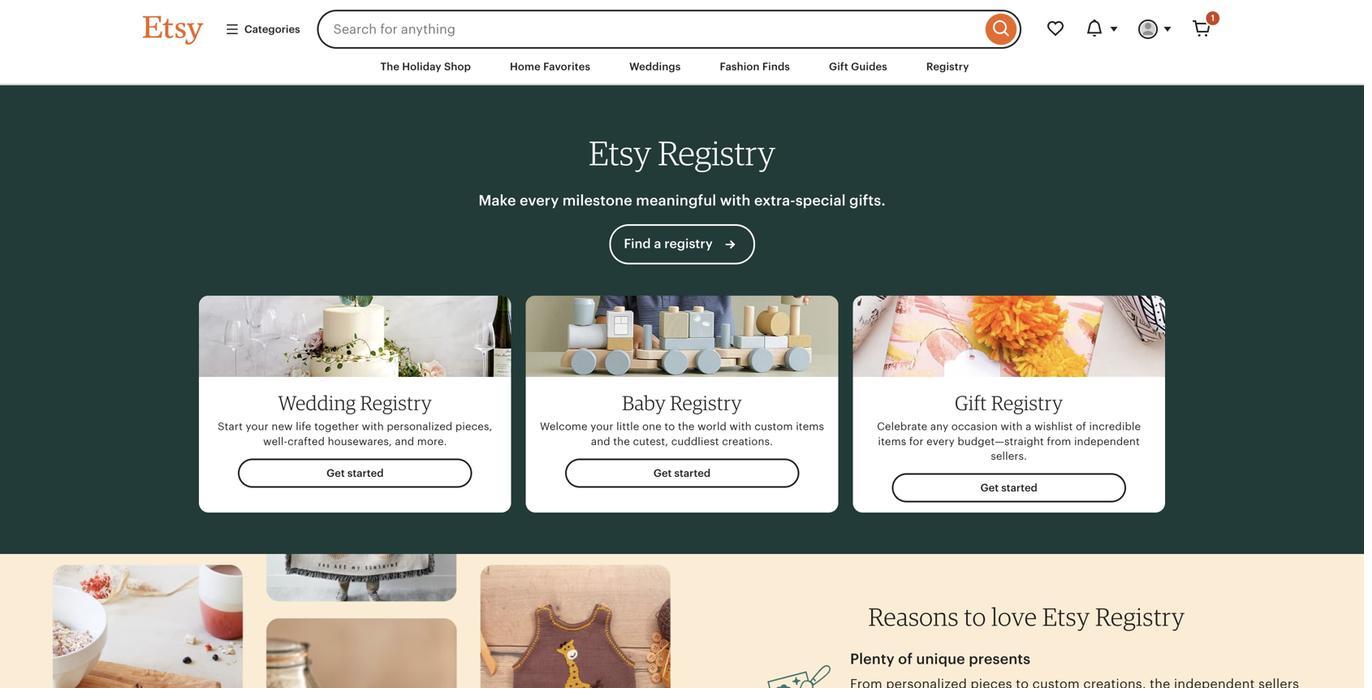 Task type: vqa. For each thing, say whether or not it's contained in the screenshot.
Finds
yes



Task type: describe. For each thing, give the bounding box(es) containing it.
gift guides
[[829, 61, 888, 73]]

to inside baby registry welcome your little one to the world with custom items and the cutest, cuddliest creations.
[[665, 421, 675, 433]]

etsy registry
[[589, 133, 776, 173]]

little
[[617, 421, 640, 433]]

get started for baby
[[654, 467, 711, 479]]

of inside gift registry celebrate any occasion with a wishlist of incredible items for every budget—straight from independent sellers.
[[1076, 421, 1087, 433]]

a inside gift registry celebrate any occasion with a wishlist of incredible items for every budget—straight from independent sellers.
[[1026, 421, 1032, 433]]

home favorites link
[[498, 52, 603, 81]]

plenty of unique presents
[[851, 651, 1031, 667]]

0 vertical spatial every
[[520, 192, 559, 209]]

one
[[643, 421, 662, 433]]

independent
[[1075, 435, 1141, 448]]

welcome
[[540, 421, 588, 433]]

your for baby registry
[[591, 421, 614, 433]]

get started button for baby
[[565, 459, 800, 488]]

wedding
[[278, 391, 356, 415]]

get for baby
[[654, 467, 672, 479]]

pieces,
[[456, 421, 493, 433]]

items inside gift registry celebrate any occasion with a wishlist of incredible items for every budget—straight from independent sellers.
[[879, 435, 907, 448]]

1 vertical spatial the
[[614, 435, 630, 448]]

gift guides link
[[817, 52, 900, 81]]

wedding registry start your new life together with personalized pieces, well-crafted housewares, and more.
[[218, 391, 493, 448]]

menu bar containing the holiday shop
[[114, 49, 1251, 85]]

get for wedding
[[327, 467, 345, 479]]

items inside baby registry welcome your little one to the world with custom items and the cutest, cuddliest creations.
[[796, 421, 825, 433]]

gift for registry
[[955, 391, 988, 415]]

make every milestone meaningful with extra-special gifts.
[[479, 192, 886, 209]]

more.
[[417, 435, 447, 448]]

love
[[992, 602, 1038, 632]]

plenty
[[851, 651, 895, 667]]

home
[[510, 61, 541, 73]]

gifts.
[[850, 192, 886, 209]]

cutest,
[[633, 435, 669, 448]]

from
[[1048, 435, 1072, 448]]

none search field inside categories banner
[[317, 10, 1022, 49]]

reasons to love etsy registry
[[869, 602, 1186, 632]]

with inside gift registry celebrate any occasion with a wishlist of incredible items for every budget—straight from independent sellers.
[[1001, 421, 1023, 433]]

unique
[[917, 651, 966, 667]]

get started button for gift
[[892, 473, 1127, 503]]

celebrate
[[878, 421, 928, 433]]

1 vertical spatial of
[[899, 651, 913, 667]]

for
[[910, 435, 924, 448]]

with inside baby registry welcome your little one to the world with custom items and the cutest, cuddliest creations.
[[730, 421, 752, 433]]

gift registry celebrate any occasion with a wishlist of incredible items for every budget—straight from independent sellers.
[[878, 391, 1142, 462]]

fashion finds
[[720, 61, 790, 73]]

started for gift
[[1002, 482, 1038, 494]]

well-
[[263, 435, 288, 448]]

get for gift
[[981, 482, 999, 494]]

every inside gift registry celebrate any occasion with a wishlist of incredible items for every budget—straight from independent sellers.
[[927, 435, 955, 448]]

a inside button
[[654, 236, 662, 251]]

fashion finds link
[[708, 52, 803, 81]]

favorites
[[544, 61, 591, 73]]

together
[[315, 421, 359, 433]]

1 vertical spatial to
[[965, 602, 987, 632]]

creations.
[[722, 435, 773, 448]]

your for wedding registry
[[246, 421, 269, 433]]



Task type: locate. For each thing, give the bounding box(es) containing it.
holiday
[[402, 61, 442, 73]]

2 horizontal spatial started
[[1002, 482, 1038, 494]]

make
[[479, 192, 516, 209]]

1 horizontal spatial etsy
[[1043, 602, 1091, 632]]

and
[[395, 435, 415, 448], [591, 435, 611, 448]]

custom
[[755, 421, 793, 433]]

reasons
[[869, 602, 959, 632]]

gift up occasion
[[955, 391, 988, 415]]

2 horizontal spatial get started button
[[892, 473, 1127, 503]]

wishlist
[[1035, 421, 1074, 433]]

registry for baby registry welcome your little one to the world with custom items and the cutest, cuddliest creations.
[[670, 391, 742, 415]]

categories button
[[213, 15, 312, 44]]

shop
[[444, 61, 471, 73]]

1 horizontal spatial of
[[1076, 421, 1087, 433]]

get started down housewares, at the left bottom of page
[[327, 467, 384, 479]]

1 horizontal spatial get
[[654, 467, 672, 479]]

and left cutest,
[[591, 435, 611, 448]]

get down cutest,
[[654, 467, 672, 479]]

registry inside gift registry celebrate any occasion with a wishlist of incredible items for every budget—straight from independent sellers.
[[992, 391, 1064, 415]]

1 horizontal spatial started
[[675, 467, 711, 479]]

started down housewares, at the left bottom of page
[[348, 467, 384, 479]]

to right the one
[[665, 421, 675, 433]]

1
[[1212, 13, 1215, 23]]

to
[[665, 421, 675, 433], [965, 602, 987, 632]]

to left "love"
[[965, 602, 987, 632]]

0 vertical spatial to
[[665, 421, 675, 433]]

menu bar
[[114, 49, 1251, 85]]

0 horizontal spatial of
[[899, 651, 913, 667]]

find a registry
[[624, 236, 716, 251]]

a right find
[[654, 236, 662, 251]]

get started button
[[238, 459, 472, 488], [565, 459, 800, 488], [892, 473, 1127, 503]]

personalized
[[387, 421, 453, 433]]

the down little
[[614, 435, 630, 448]]

1 horizontal spatial a
[[1026, 421, 1032, 433]]

a
[[654, 236, 662, 251], [1026, 421, 1032, 433]]

start
[[218, 421, 243, 433]]

items right custom
[[796, 421, 825, 433]]

1 and from the left
[[395, 435, 415, 448]]

budget—straight
[[958, 435, 1045, 448]]

0 horizontal spatial gift
[[829, 61, 849, 73]]

0 vertical spatial the
[[678, 421, 695, 433]]

sellers.
[[991, 450, 1028, 462]]

a left wishlist
[[1026, 421, 1032, 433]]

registry
[[927, 61, 970, 73], [658, 133, 776, 173], [360, 391, 432, 415], [670, 391, 742, 415], [992, 391, 1064, 415], [1096, 602, 1186, 632]]

weddings
[[630, 61, 681, 73]]

and down personalized
[[395, 435, 415, 448]]

and inside baby registry welcome your little one to the world with custom items and the cutest, cuddliest creations.
[[591, 435, 611, 448]]

etsy up 'milestone'
[[589, 133, 652, 173]]

get started for gift
[[981, 482, 1038, 494]]

with inside the wedding registry start your new life together with personalized pieces, well-crafted housewares, and more.
[[362, 421, 384, 433]]

1 horizontal spatial and
[[591, 435, 611, 448]]

started down cuddliest
[[675, 467, 711, 479]]

the holiday shop
[[381, 61, 471, 73]]

1 horizontal spatial every
[[927, 435, 955, 448]]

0 vertical spatial etsy
[[589, 133, 652, 173]]

started for wedding
[[348, 467, 384, 479]]

started for baby
[[675, 467, 711, 479]]

with up housewares, at the left bottom of page
[[362, 421, 384, 433]]

special
[[796, 192, 846, 209]]

items down celebrate
[[879, 435, 907, 448]]

new
[[272, 421, 293, 433]]

0 vertical spatial gift
[[829, 61, 849, 73]]

1 horizontal spatial get started button
[[565, 459, 800, 488]]

0 horizontal spatial a
[[654, 236, 662, 251]]

baby
[[622, 391, 666, 415]]

registry
[[665, 236, 713, 251]]

housewares,
[[328, 435, 392, 448]]

0 horizontal spatial items
[[796, 421, 825, 433]]

of
[[1076, 421, 1087, 433], [899, 651, 913, 667]]

every right 'make'
[[520, 192, 559, 209]]

milestone
[[563, 192, 633, 209]]

1 vertical spatial gift
[[955, 391, 988, 415]]

get started button down housewares, at the left bottom of page
[[238, 459, 472, 488]]

occasion
[[952, 421, 998, 433]]

of right plenty
[[899, 651, 913, 667]]

get started down sellers.
[[981, 482, 1038, 494]]

1 vertical spatial a
[[1026, 421, 1032, 433]]

1 vertical spatial etsy
[[1043, 602, 1091, 632]]

categories
[[245, 23, 300, 35]]

0 horizontal spatial get started button
[[238, 459, 472, 488]]

extra-
[[755, 192, 796, 209]]

Search for anything text field
[[317, 10, 982, 49]]

your
[[246, 421, 269, 433], [591, 421, 614, 433]]

0 horizontal spatial and
[[395, 435, 415, 448]]

the up cuddliest
[[678, 421, 695, 433]]

get started button down cuddliest
[[565, 459, 800, 488]]

etsy right "love"
[[1043, 602, 1091, 632]]

incredible
[[1090, 421, 1142, 433]]

get started button down sellers.
[[892, 473, 1127, 503]]

1 horizontal spatial get started
[[654, 467, 711, 479]]

life
[[296, 421, 312, 433]]

2 horizontal spatial get
[[981, 482, 999, 494]]

0 horizontal spatial the
[[614, 435, 630, 448]]

0 vertical spatial of
[[1076, 421, 1087, 433]]

categories banner
[[114, 0, 1251, 49]]

crafted
[[288, 435, 325, 448]]

every down any
[[927, 435, 955, 448]]

started
[[348, 467, 384, 479], [675, 467, 711, 479], [1002, 482, 1038, 494]]

0 horizontal spatial to
[[665, 421, 675, 433]]

0 horizontal spatial started
[[348, 467, 384, 479]]

guides
[[852, 61, 888, 73]]

cuddliest
[[672, 435, 720, 448]]

0 horizontal spatial your
[[246, 421, 269, 433]]

meaningful
[[636, 192, 717, 209]]

registry inside 'link'
[[927, 61, 970, 73]]

1 link
[[1183, 10, 1222, 49]]

2 horizontal spatial get started
[[981, 482, 1038, 494]]

started down sellers.
[[1002, 482, 1038, 494]]

and inside the wedding registry start your new life together with personalized pieces, well-crafted housewares, and more.
[[395, 435, 415, 448]]

0 horizontal spatial every
[[520, 192, 559, 209]]

your up 'well-' on the left of page
[[246, 421, 269, 433]]

the
[[678, 421, 695, 433], [614, 435, 630, 448]]

find
[[624, 236, 651, 251]]

fashion
[[720, 61, 760, 73]]

with up creations. on the bottom right
[[730, 421, 752, 433]]

None search field
[[317, 10, 1022, 49]]

get started down cuddliest
[[654, 467, 711, 479]]

with left extra-
[[720, 192, 751, 209]]

home favorites
[[510, 61, 591, 73]]

any
[[931, 421, 949, 433]]

with up budget—straight
[[1001, 421, 1023, 433]]

items
[[796, 421, 825, 433], [879, 435, 907, 448]]

0 horizontal spatial get started
[[327, 467, 384, 479]]

registry for etsy registry
[[658, 133, 776, 173]]

your left little
[[591, 421, 614, 433]]

1 vertical spatial items
[[879, 435, 907, 448]]

1 horizontal spatial gift
[[955, 391, 988, 415]]

1 horizontal spatial the
[[678, 421, 695, 433]]

registry inside baby registry welcome your little one to the world with custom items and the cutest, cuddliest creations.
[[670, 391, 742, 415]]

1 vertical spatial every
[[927, 435, 955, 448]]

registry link
[[915, 52, 982, 81]]

the
[[381, 61, 400, 73]]

your inside the wedding registry start your new life together with personalized pieces, well-crafted housewares, and more.
[[246, 421, 269, 433]]

0 vertical spatial items
[[796, 421, 825, 433]]

gift
[[829, 61, 849, 73], [955, 391, 988, 415]]

get started for wedding
[[327, 467, 384, 479]]

0 horizontal spatial etsy
[[589, 133, 652, 173]]

your inside baby registry welcome your little one to the world with custom items and the cutest, cuddliest creations.
[[591, 421, 614, 433]]

get down sellers.
[[981, 482, 999, 494]]

registry for gift registry celebrate any occasion with a wishlist of incredible items for every budget—straight from independent sellers.
[[992, 391, 1064, 415]]

gift left guides
[[829, 61, 849, 73]]

baby registry welcome your little one to the world with custom items and the cutest, cuddliest creations.
[[540, 391, 825, 448]]

0 vertical spatial a
[[654, 236, 662, 251]]

gift for guides
[[829, 61, 849, 73]]

1 horizontal spatial to
[[965, 602, 987, 632]]

registry inside the wedding registry start your new life together with personalized pieces, well-crafted housewares, and more.
[[360, 391, 432, 415]]

the holiday shop link
[[368, 52, 483, 81]]

weddings link
[[618, 52, 693, 81]]

etsy
[[589, 133, 652, 173], [1043, 602, 1091, 632]]

2 and from the left
[[591, 435, 611, 448]]

find a registry button
[[610, 224, 755, 264]]

get started
[[327, 467, 384, 479], [654, 467, 711, 479], [981, 482, 1038, 494]]

with
[[720, 192, 751, 209], [362, 421, 384, 433], [730, 421, 752, 433], [1001, 421, 1023, 433]]

finds
[[763, 61, 790, 73]]

2 your from the left
[[591, 421, 614, 433]]

get
[[327, 467, 345, 479], [654, 467, 672, 479], [981, 482, 999, 494]]

gift inside gift registry celebrate any occasion with a wishlist of incredible items for every budget—straight from independent sellers.
[[955, 391, 988, 415]]

presents
[[969, 651, 1031, 667]]

1 horizontal spatial your
[[591, 421, 614, 433]]

1 horizontal spatial items
[[879, 435, 907, 448]]

0 horizontal spatial get
[[327, 467, 345, 479]]

every
[[520, 192, 559, 209], [927, 435, 955, 448]]

of right wishlist
[[1076, 421, 1087, 433]]

get started button for wedding
[[238, 459, 472, 488]]

get down housewares, at the left bottom of page
[[327, 467, 345, 479]]

1 your from the left
[[246, 421, 269, 433]]

world
[[698, 421, 727, 433]]

registry for wedding registry start your new life together with personalized pieces, well-crafted housewares, and more.
[[360, 391, 432, 415]]



